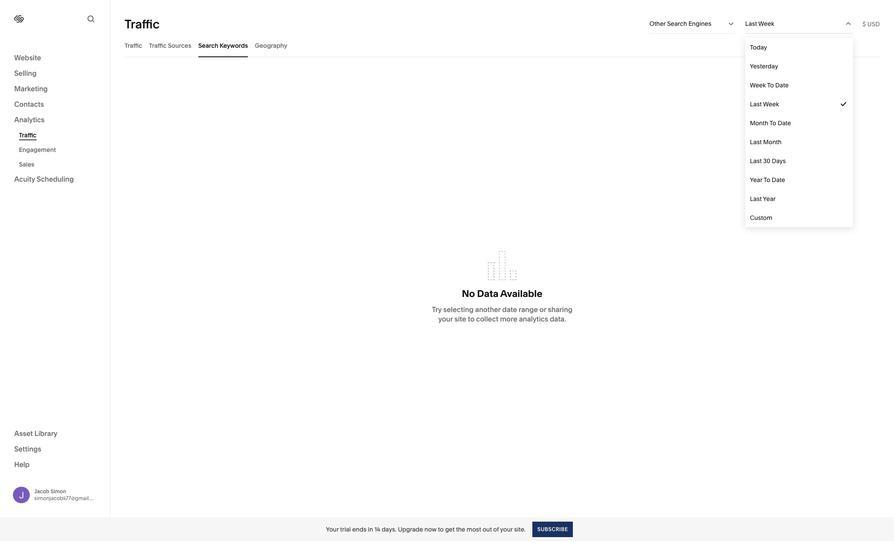 Task type: vqa. For each thing, say whether or not it's contained in the screenshot.
Products
no



Task type: describe. For each thing, give the bounding box(es) containing it.
help link
[[14, 460, 30, 470]]

selecting
[[443, 306, 474, 314]]

1 vertical spatial last week
[[750, 100, 779, 108]]

acuity
[[14, 175, 35, 184]]

yesterday
[[750, 63, 778, 70]]

analytics
[[14, 116, 45, 124]]

your trial ends in 14 days. upgrade now to get the most out of your site.
[[326, 526, 526, 534]]

date
[[502, 306, 517, 314]]

to for year
[[764, 176, 770, 184]]

search inside other search engines field
[[667, 20, 687, 28]]

jacob
[[34, 489, 49, 495]]

date for week to date
[[775, 81, 789, 89]]

traffic down analytics
[[19, 132, 36, 139]]

ends
[[352, 526, 367, 534]]

sharing
[[548, 306, 573, 314]]

out
[[483, 526, 492, 534]]

asset library link
[[14, 429, 96, 440]]

0 vertical spatial month
[[750, 119, 768, 127]]

0 vertical spatial year
[[750, 176, 763, 184]]

no data available
[[462, 288, 543, 300]]

to for week
[[767, 81, 774, 89]]

engines
[[689, 20, 712, 28]]

sales link
[[19, 157, 100, 172]]

asset library
[[14, 430, 57, 438]]

search inside search keywords button
[[198, 42, 218, 49]]

traffic link
[[19, 128, 100, 143]]

traffic sources
[[149, 42, 191, 49]]

most
[[467, 526, 481, 534]]

simonjacob477@gmail.com
[[34, 496, 101, 502]]

1 vertical spatial to
[[438, 526, 444, 534]]

other search engines
[[650, 20, 712, 28]]

last 30 days
[[750, 157, 786, 165]]

traffic sources button
[[149, 34, 191, 57]]

analytics
[[519, 315, 548, 324]]

subscribe
[[537, 527, 568, 533]]

available
[[500, 288, 543, 300]]

settings
[[14, 445, 41, 454]]

other
[[650, 20, 666, 28]]

1 vertical spatial your
[[500, 526, 513, 534]]

1 vertical spatial week
[[750, 81, 766, 89]]

geography
[[255, 42, 287, 49]]

the
[[456, 526, 465, 534]]

data
[[477, 288, 499, 300]]

your
[[326, 526, 339, 534]]

days
[[772, 157, 786, 165]]

sources
[[168, 42, 191, 49]]

upgrade
[[398, 526, 423, 534]]

last up last 30 days
[[750, 138, 762, 146]]

last month
[[750, 138, 782, 146]]

last down week to date
[[750, 100, 762, 108]]

keywords
[[220, 42, 248, 49]]

today
[[750, 44, 767, 51]]

or
[[540, 306, 546, 314]]

website
[[14, 53, 41, 62]]

to for month
[[770, 119, 776, 127]]

days.
[[382, 526, 397, 534]]

another
[[475, 306, 501, 314]]

traffic button
[[125, 34, 142, 57]]

try selecting another date range or sharing your site to collect more analytics data.
[[432, 306, 573, 324]]

Other Search Engines field
[[650, 14, 736, 33]]



Task type: locate. For each thing, give the bounding box(es) containing it.
simon
[[51, 489, 66, 495]]

1 horizontal spatial search
[[667, 20, 687, 28]]

0 vertical spatial to
[[468, 315, 475, 324]]

last left 30 at right
[[750, 157, 762, 165]]

contacts
[[14, 100, 44, 109]]

trial
[[340, 526, 351, 534]]

0 horizontal spatial to
[[438, 526, 444, 534]]

data.
[[550, 315, 566, 324]]

week
[[758, 20, 774, 28], [750, 81, 766, 89], [763, 100, 779, 108]]

to down 30 at right
[[764, 176, 770, 184]]

last inside button
[[745, 20, 757, 28]]

date
[[775, 81, 789, 89], [778, 119, 791, 127], [772, 176, 785, 184]]

year down year to date
[[763, 195, 776, 203]]

selling
[[14, 69, 37, 78]]

month
[[750, 119, 768, 127], [763, 138, 782, 146]]

geography button
[[255, 34, 287, 57]]

your
[[438, 315, 453, 324], [500, 526, 513, 534]]

site.
[[514, 526, 526, 534]]

scheduling
[[37, 175, 74, 184]]

last week up today
[[745, 20, 774, 28]]

year up last year
[[750, 176, 763, 184]]

0 vertical spatial date
[[775, 81, 789, 89]]

subscribe button
[[533, 522, 573, 538]]

search left the 'keywords'
[[198, 42, 218, 49]]

last week inside button
[[745, 20, 774, 28]]

$
[[863, 20, 866, 28]]

last week down week to date
[[750, 100, 779, 108]]

1 horizontal spatial your
[[500, 526, 513, 534]]

1 horizontal spatial to
[[468, 315, 475, 324]]

to right the site
[[468, 315, 475, 324]]

month up last month
[[750, 119, 768, 127]]

week to date
[[750, 81, 789, 89]]

range
[[519, 306, 538, 314]]

2 vertical spatial date
[[772, 176, 785, 184]]

14
[[375, 526, 380, 534]]

to down yesterday
[[767, 81, 774, 89]]

help
[[14, 461, 30, 469]]

last year
[[750, 195, 776, 203]]

1 vertical spatial to
[[770, 119, 776, 127]]

asset
[[14, 430, 33, 438]]

traffic up traffic button
[[125, 17, 160, 31]]

date down days
[[772, 176, 785, 184]]

week inside button
[[758, 20, 774, 28]]

week down yesterday
[[750, 81, 766, 89]]

30
[[763, 157, 771, 165]]

date for year to date
[[772, 176, 785, 184]]

site
[[455, 315, 466, 324]]

0 vertical spatial week
[[758, 20, 774, 28]]

acuity scheduling link
[[14, 175, 96, 185]]

to up last month
[[770, 119, 776, 127]]

selling link
[[14, 69, 96, 79]]

1 vertical spatial year
[[763, 195, 776, 203]]

0 vertical spatial to
[[767, 81, 774, 89]]

0 horizontal spatial search
[[198, 42, 218, 49]]

search right other
[[667, 20, 687, 28]]

traffic left traffic sources
[[125, 42, 142, 49]]

date down yesterday
[[775, 81, 789, 89]]

your right the of
[[500, 526, 513, 534]]

no
[[462, 288, 475, 300]]

week up month to date at the right
[[763, 100, 779, 108]]

search
[[667, 20, 687, 28], [198, 42, 218, 49]]

0 horizontal spatial year
[[750, 176, 763, 184]]

your inside the try selecting another date range or sharing your site to collect more analytics data.
[[438, 315, 453, 324]]

month to date
[[750, 119, 791, 127]]

acuity scheduling
[[14, 175, 74, 184]]

library
[[34, 430, 57, 438]]

sales
[[19, 161, 34, 169]]

tab list containing traffic
[[125, 34, 880, 57]]

engagement
[[19, 146, 56, 154]]

last up today
[[745, 20, 757, 28]]

month down month to date at the right
[[763, 138, 782, 146]]

in
[[368, 526, 373, 534]]

0 vertical spatial search
[[667, 20, 687, 28]]

traffic left sources
[[149, 42, 166, 49]]

search keywords
[[198, 42, 248, 49]]

0 horizontal spatial your
[[438, 315, 453, 324]]

marketing link
[[14, 84, 96, 94]]

2 vertical spatial to
[[764, 176, 770, 184]]

2 vertical spatial week
[[763, 100, 779, 108]]

get
[[445, 526, 455, 534]]

1 vertical spatial search
[[198, 42, 218, 49]]

jacob simon simonjacob477@gmail.com
[[34, 489, 101, 502]]

settings link
[[14, 445, 96, 455]]

more
[[500, 315, 517, 324]]

to
[[767, 81, 774, 89], [770, 119, 776, 127], [764, 176, 770, 184]]

1 vertical spatial date
[[778, 119, 791, 127]]

your down try
[[438, 315, 453, 324]]

now
[[425, 526, 437, 534]]

date up last month
[[778, 119, 791, 127]]

last week button
[[745, 14, 853, 33]]

to inside the try selecting another date range or sharing your site to collect more analytics data.
[[468, 315, 475, 324]]

of
[[493, 526, 499, 534]]

tab list
[[125, 34, 880, 57]]

to left get
[[438, 526, 444, 534]]

collect
[[476, 315, 499, 324]]

usd
[[867, 20, 880, 28]]

1 vertical spatial month
[[763, 138, 782, 146]]

last week
[[745, 20, 774, 28], [750, 100, 779, 108]]

custom
[[750, 214, 772, 222]]

0 vertical spatial last week
[[745, 20, 774, 28]]

engagement link
[[19, 143, 100, 157]]

$ usd
[[863, 20, 880, 28]]

date for month to date
[[778, 119, 791, 127]]

0 vertical spatial your
[[438, 315, 453, 324]]

analytics link
[[14, 115, 96, 125]]

search keywords button
[[198, 34, 248, 57]]

contacts link
[[14, 100, 96, 110]]

year to date
[[750, 176, 785, 184]]

try
[[432, 306, 442, 314]]

1 horizontal spatial year
[[763, 195, 776, 203]]

marketing
[[14, 85, 48, 93]]

last up custom
[[750, 195, 762, 203]]

week up today
[[758, 20, 774, 28]]

year
[[750, 176, 763, 184], [763, 195, 776, 203]]

traffic inside button
[[149, 42, 166, 49]]

traffic
[[125, 17, 160, 31], [125, 42, 142, 49], [149, 42, 166, 49], [19, 132, 36, 139]]

website link
[[14, 53, 96, 63]]

last
[[745, 20, 757, 28], [750, 100, 762, 108], [750, 138, 762, 146], [750, 157, 762, 165], [750, 195, 762, 203]]

to
[[468, 315, 475, 324], [438, 526, 444, 534]]



